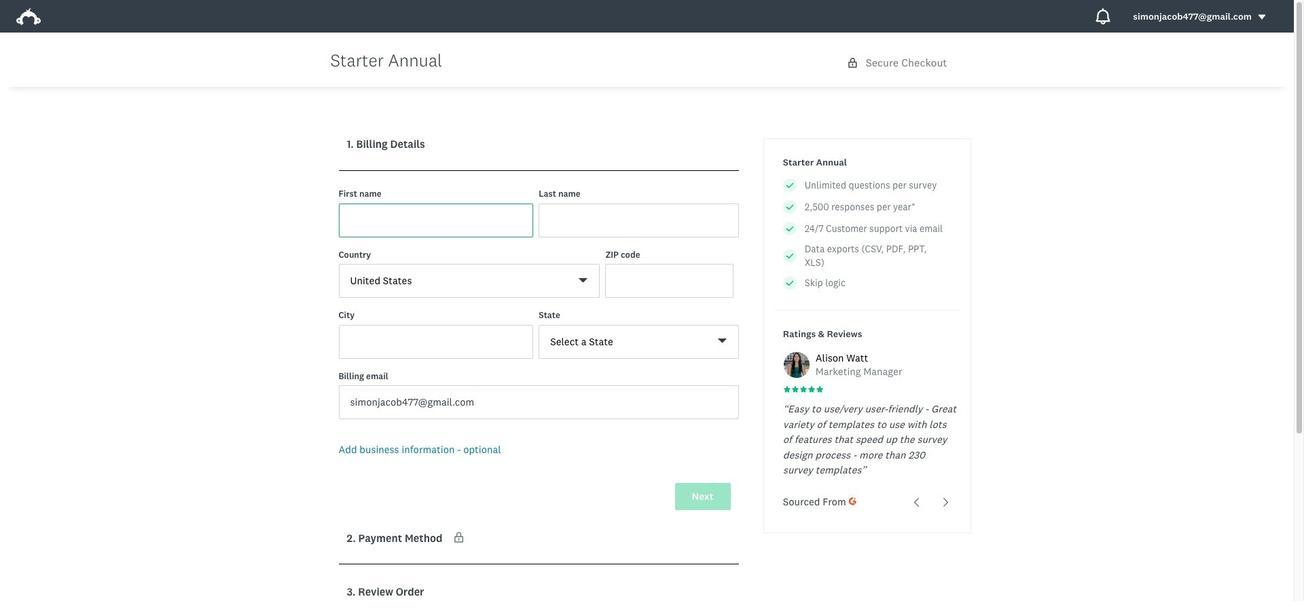 Task type: vqa. For each thing, say whether or not it's contained in the screenshot.
second Brand logo from the bottom of the page
no



Task type: locate. For each thing, give the bounding box(es) containing it.
dropdown arrow image
[[1257, 12, 1267, 22]]

None text field
[[539, 203, 739, 237], [339, 386, 739, 420], [539, 203, 739, 237], [339, 386, 739, 420]]

surveymonkey logo image
[[16, 8, 41, 25]]

chevronleft image
[[912, 498, 922, 508]]

None text field
[[339, 203, 533, 237], [339, 325, 533, 359], [339, 203, 533, 237], [339, 325, 533, 359]]

None telephone field
[[606, 264, 734, 298]]



Task type: describe. For each thing, give the bounding box(es) containing it.
chevronright image
[[941, 498, 951, 508]]

products icon image
[[1095, 8, 1112, 24]]



